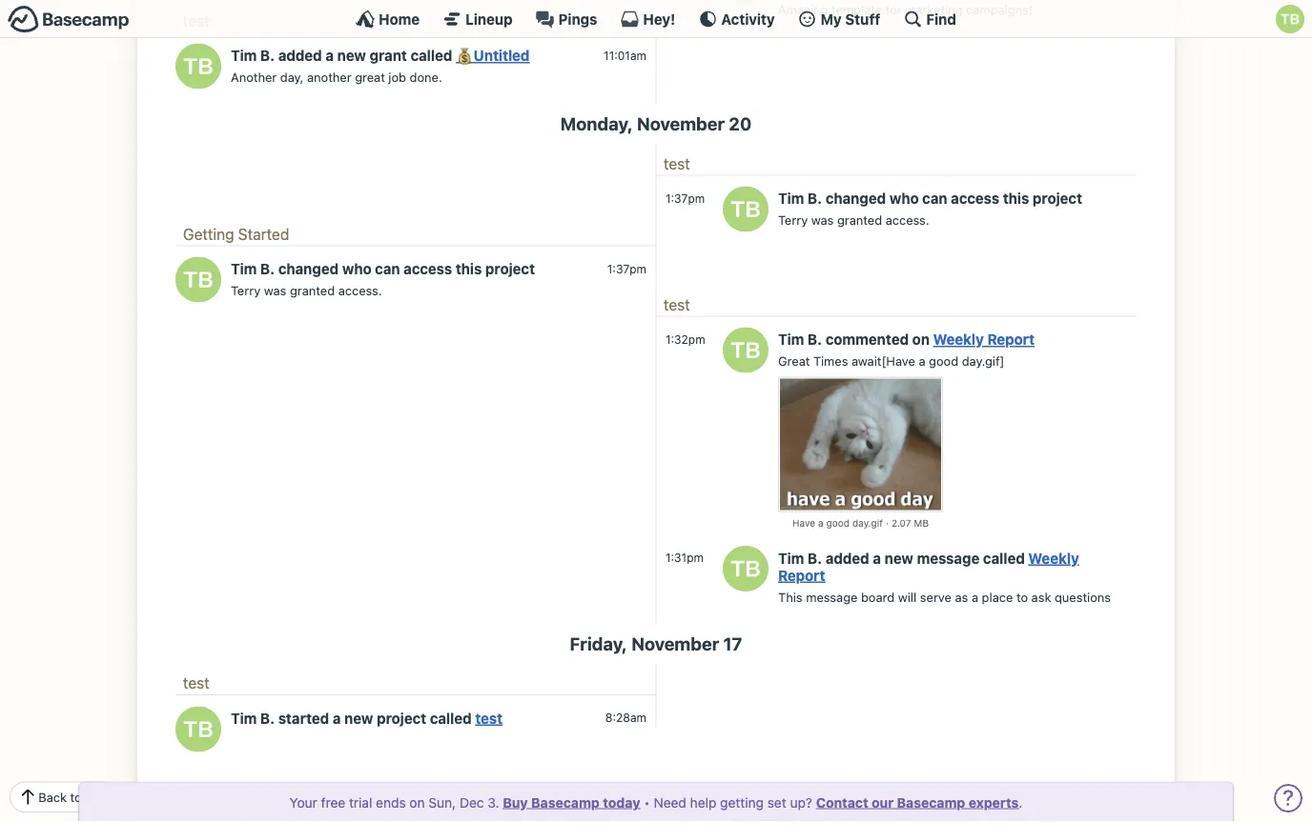 Task type: vqa. For each thing, say whether or not it's contained in the screenshot.
test's changed
yes



Task type: locate. For each thing, give the bounding box(es) containing it.
0 vertical spatial 1:37pm element
[[666, 192, 705, 205]]

added up day,
[[278, 47, 322, 64]]

test link for tim b. added a new grant called
[[183, 11, 210, 29]]

a down day.gif
[[873, 550, 881, 567]]

1:32pm
[[666, 333, 705, 346]]

0 vertical spatial terry
[[778, 213, 808, 227]]

set
[[767, 795, 786, 811]]

1 horizontal spatial 1:37pm element
[[666, 192, 705, 205]]

1 basecamp from the left
[[531, 795, 600, 811]]

called for project
[[430, 711, 472, 727]]

0 vertical spatial access
[[951, 190, 999, 207]]

0 vertical spatial access.
[[886, 213, 929, 227]]

granted
[[837, 213, 882, 227], [290, 284, 335, 298]]

report up this
[[778, 567, 826, 584]]

1 horizontal spatial project
[[485, 261, 535, 277]]

1 horizontal spatial was
[[811, 213, 834, 227]]

0 vertical spatial granted
[[837, 213, 882, 227]]

report up the day.gif]
[[987, 331, 1035, 348]]

1 vertical spatial was
[[264, 284, 286, 298]]

0 vertical spatial was
[[811, 213, 834, 227]]

message up the this message board will serve as a place to ask questions
[[917, 550, 980, 567]]

weekly up ask
[[1028, 550, 1079, 567]]

1 horizontal spatial granted
[[837, 213, 882, 227]]

changed
[[826, 190, 886, 207], [278, 261, 339, 277]]

granted for test
[[837, 213, 882, 227]]

0 vertical spatial weekly
[[933, 331, 984, 348]]

1 horizontal spatial can
[[922, 190, 947, 207]]

1 horizontal spatial message
[[917, 550, 980, 567]]

serve
[[920, 590, 952, 605]]

weekly report link
[[933, 331, 1035, 348], [778, 550, 1079, 584]]

0 horizontal spatial terry
[[231, 284, 260, 298]]

0 vertical spatial november
[[637, 113, 725, 134]]

0 vertical spatial terry was granted access.
[[778, 213, 929, 227]]

november left 20
[[637, 113, 725, 134]]

weekly inside weekly report
[[1028, 550, 1079, 567]]

0 horizontal spatial can
[[375, 261, 400, 277]]

1 vertical spatial granted
[[290, 284, 335, 298]]

getting started link
[[183, 225, 289, 243]]

weekly report link up serve
[[778, 550, 1079, 584]]

1 horizontal spatial access.
[[886, 213, 929, 227]]

contact our basecamp experts link
[[816, 795, 1019, 811]]

2 vertical spatial called
[[430, 711, 472, 727]]

test link
[[183, 11, 210, 29], [664, 154, 690, 173], [664, 296, 690, 314], [183, 675, 210, 693], [475, 711, 503, 727]]

basecamp right our
[[897, 795, 965, 811]]

help
[[690, 795, 717, 811]]

2 horizontal spatial project
[[1033, 190, 1082, 207]]

1 vertical spatial changed
[[278, 261, 339, 277]]

can
[[922, 190, 947, 207], [375, 261, 400, 277]]

1 horizontal spatial to
[[1016, 590, 1028, 605]]

new up another day, another great job done.
[[337, 47, 366, 64]]

1 horizontal spatial basecamp
[[897, 795, 965, 811]]

good left the day.gif]
[[929, 354, 958, 369]]

1 vertical spatial weekly
[[1028, 550, 1079, 567]]

my stuff
[[821, 10, 881, 27]]

monday, november 20
[[561, 113, 752, 134]]

message right this
[[806, 590, 858, 605]]

1:32pm element
[[666, 333, 705, 346]]

0 horizontal spatial this
[[456, 261, 482, 277]]

pings
[[558, 10, 597, 27]]

1 vertical spatial november
[[631, 634, 719, 655]]

terry was granted access. for getting started
[[231, 284, 382, 298]]

lineup
[[466, 10, 513, 27]]

added down the have a good day.gif 2.07 mb
[[826, 550, 869, 567]]

0 horizontal spatial access
[[404, 261, 452, 277]]

11:01am element
[[604, 48, 647, 62]]

access. for test
[[886, 213, 929, 227]]

0 horizontal spatial tim b. changed who can access this project
[[231, 261, 535, 277]]

1:37pm element
[[666, 192, 705, 205], [607, 262, 647, 276]]

0 vertical spatial weekly report link
[[933, 331, 1035, 348]]

called for grant
[[411, 47, 452, 64]]

1 vertical spatial 1:37pm element
[[607, 262, 647, 276]]

tim burton image
[[723, 187, 769, 232], [175, 257, 221, 303]]

ends
[[376, 795, 406, 811]]

november left 17
[[631, 634, 719, 655]]

day.gif
[[852, 518, 883, 529]]

tim burton image down 20
[[723, 187, 769, 232]]

this for getting started
[[456, 261, 482, 277]]

0 horizontal spatial 1:37pm
[[607, 262, 647, 276]]

access.
[[886, 213, 929, 227], [338, 284, 382, 298]]

tim burton image
[[1276, 5, 1305, 33], [175, 43, 221, 89], [723, 328, 769, 374], [723, 547, 769, 592], [175, 707, 221, 753]]

tim burton image for test
[[723, 187, 769, 232]]

changed for getting started
[[278, 261, 339, 277]]

new down 2.07
[[885, 550, 913, 567]]

1 horizontal spatial tim burton image
[[723, 187, 769, 232]]

0 horizontal spatial to
[[70, 791, 82, 805]]

another
[[307, 70, 352, 84]]

1 horizontal spatial terry was granted access.
[[778, 213, 929, 227]]

1 horizontal spatial tim b. changed who can access this project
[[778, 190, 1082, 207]]

test for tim b. added a new grant called
[[183, 11, 210, 29]]

access. for getting started
[[338, 284, 382, 298]]

0 horizontal spatial terry was granted access.
[[231, 284, 382, 298]]

1:37pm for test
[[666, 192, 705, 205]]

a for great times await[have a good day.gif]
[[919, 354, 926, 369]]

1 vertical spatial message
[[806, 590, 858, 605]]

1 vertical spatial who
[[342, 261, 371, 277]]

0 horizontal spatial tim burton image
[[175, 257, 221, 303]]

1 vertical spatial can
[[375, 261, 400, 277]]

called for message
[[983, 550, 1025, 567]]

0 horizontal spatial was
[[264, 284, 286, 298]]

called up done.
[[411, 47, 452, 64]]

was for test
[[811, 213, 834, 227]]

main element
[[0, 0, 1312, 38]]

sun,
[[429, 795, 456, 811]]

board
[[861, 590, 895, 605]]

new
[[337, 47, 366, 64], [885, 550, 913, 567], [344, 711, 373, 727]]

1 horizontal spatial who
[[889, 190, 919, 207]]

8:28am
[[605, 712, 647, 725]]

1 vertical spatial weekly report link
[[778, 550, 1079, 584]]

marketing
[[905, 2, 963, 16]]

0 horizontal spatial added
[[278, 47, 322, 64]]

1 vertical spatial to
[[70, 791, 82, 805]]

report
[[987, 331, 1035, 348], [778, 567, 826, 584]]

who for test
[[889, 190, 919, 207]]

0 horizontal spatial changed
[[278, 261, 339, 277]]

on left "sun,"
[[410, 795, 425, 811]]

to left top
[[70, 791, 82, 805]]

back to top button
[[10, 782, 118, 813]]

0 horizontal spatial good
[[826, 518, 850, 529]]

contact
[[816, 795, 868, 811]]

1 vertical spatial tim burton image
[[175, 257, 221, 303]]

1 vertical spatial terry
[[231, 284, 260, 298]]

new right the started
[[344, 711, 373, 727]]

dec
[[460, 795, 484, 811]]

0 vertical spatial new
[[337, 47, 366, 64]]

november for friday,
[[631, 634, 719, 655]]

0 vertical spatial changed
[[826, 190, 886, 207]]

1 vertical spatial project
[[485, 261, 535, 277]]

1 vertical spatial this
[[456, 261, 482, 277]]

project for test
[[1033, 190, 1082, 207]]

added for tim b. added a new grant called 💰 untitled
[[278, 47, 322, 64]]

1 horizontal spatial terry
[[778, 213, 808, 227]]

changed for test
[[826, 190, 886, 207]]

to left ask
[[1016, 590, 1028, 605]]

test link for tim b. changed who can access this project
[[664, 154, 690, 173]]

started
[[238, 225, 289, 243]]

tim burton image down getting
[[175, 257, 221, 303]]

a right the started
[[333, 711, 341, 727]]

1 vertical spatial good
[[826, 518, 850, 529]]

11:01am
[[604, 48, 647, 62]]

can for getting started
[[375, 261, 400, 277]]

was
[[811, 213, 834, 227], [264, 284, 286, 298]]

a for tim b. added a new grant called 💰 untitled
[[326, 47, 334, 64]]

weekly report link up the day.gif]
[[933, 331, 1035, 348]]

back to top
[[38, 791, 104, 805]]

access for getting started
[[404, 261, 452, 277]]

terry
[[778, 213, 808, 227], [231, 284, 260, 298]]

1 horizontal spatial added
[[826, 550, 869, 567]]

weekly report link for tim b. added a new message called
[[778, 550, 1079, 584]]

basecamp
[[531, 795, 600, 811], [897, 795, 965, 811]]

added for tim b. added a new message called
[[826, 550, 869, 567]]

0 vertical spatial tim b. changed who can access this project
[[778, 190, 1082, 207]]

1 horizontal spatial access
[[951, 190, 999, 207]]

terry was granted access.
[[778, 213, 929, 227], [231, 284, 382, 298]]

1 vertical spatial added
[[826, 550, 869, 567]]

0 horizontal spatial basecamp
[[531, 795, 600, 811]]

basecamp right the buy
[[531, 795, 600, 811]]

b.
[[260, 47, 275, 64], [808, 190, 822, 207], [260, 261, 275, 277], [808, 331, 822, 348], [808, 550, 822, 567], [260, 711, 275, 727]]

this
[[1003, 190, 1029, 207], [456, 261, 482, 277]]

1 horizontal spatial changed
[[826, 190, 886, 207]]

who
[[889, 190, 919, 207], [342, 261, 371, 277]]

called up "sun,"
[[430, 711, 472, 727]]

november
[[637, 113, 725, 134], [631, 634, 719, 655]]

amazing template for marketing campaigns!
[[778, 2, 1033, 16]]

0 vertical spatial project
[[1033, 190, 1082, 207]]

1 vertical spatial on
[[410, 795, 425, 811]]

1 vertical spatial report
[[778, 567, 826, 584]]

who for getting started
[[342, 261, 371, 277]]

a for tim b. started a new project called test
[[333, 711, 341, 727]]

on up the great times await[have a good day.gif]
[[912, 331, 930, 348]]

getting
[[720, 795, 764, 811]]

terry was granted access. for test
[[778, 213, 929, 227]]

tim b. started a new project called test
[[231, 711, 503, 727]]

0 vertical spatial added
[[278, 47, 322, 64]]

0 horizontal spatial report
[[778, 567, 826, 584]]

0 horizontal spatial weekly
[[933, 331, 984, 348]]

2 vertical spatial project
[[377, 711, 426, 727]]

a down tim b. commented on weekly report
[[919, 354, 926, 369]]

have a good day.gif 2.07 mb
[[792, 518, 929, 529]]

a up another
[[326, 47, 334, 64]]

1 horizontal spatial this
[[1003, 190, 1029, 207]]

0 vertical spatial called
[[411, 47, 452, 64]]

0 horizontal spatial project
[[377, 711, 426, 727]]

0 vertical spatial on
[[912, 331, 930, 348]]

0 vertical spatial tim burton image
[[723, 187, 769, 232]]

as
[[955, 590, 968, 605]]

weekly up the day.gif]
[[933, 331, 984, 348]]

0 vertical spatial report
[[987, 331, 1035, 348]]

0 vertical spatial good
[[929, 354, 958, 369]]

0 vertical spatial message
[[917, 550, 980, 567]]

great
[[778, 354, 810, 369]]

back
[[38, 791, 67, 805]]

1 vertical spatial 1:37pm
[[607, 262, 647, 276]]

tim burton image for tim b. commented on weekly report
[[723, 328, 769, 374]]

0 vertical spatial who
[[889, 190, 919, 207]]

1 vertical spatial new
[[885, 550, 913, 567]]

1 vertical spatial called
[[983, 550, 1025, 567]]

terry for getting started
[[231, 284, 260, 298]]

message
[[917, 550, 980, 567], [806, 590, 858, 605]]

1 vertical spatial tim b. changed who can access this project
[[231, 261, 535, 277]]

zoom have a good day.gif image
[[780, 379, 941, 511]]

1 vertical spatial terry was granted access.
[[231, 284, 382, 298]]

a
[[326, 47, 334, 64], [919, 354, 926, 369], [818, 518, 824, 529], [873, 550, 881, 567], [972, 590, 978, 605], [333, 711, 341, 727]]

1:37pm
[[666, 192, 705, 205], [607, 262, 647, 276]]

0 vertical spatial can
[[922, 190, 947, 207]]

0 vertical spatial this
[[1003, 190, 1029, 207]]

good left day.gif
[[826, 518, 850, 529]]

1 vertical spatial access
[[404, 261, 452, 277]]

campaigns!
[[966, 2, 1033, 16]]

added
[[278, 47, 322, 64], [826, 550, 869, 567]]

0 horizontal spatial on
[[410, 795, 425, 811]]

to
[[1016, 590, 1028, 605], [70, 791, 82, 805]]

test
[[183, 11, 210, 29], [664, 154, 690, 173], [664, 296, 690, 314], [183, 675, 210, 693], [475, 711, 503, 727]]

free
[[321, 795, 345, 811]]

1 vertical spatial access.
[[338, 284, 382, 298]]

called up the place
[[983, 550, 1025, 567]]

1 horizontal spatial good
[[929, 354, 958, 369]]

0 horizontal spatial message
[[806, 590, 858, 605]]

commented
[[826, 331, 909, 348]]

0 horizontal spatial access.
[[338, 284, 382, 298]]

test for tim b. commented on
[[664, 296, 690, 314]]

1 horizontal spatial 1:37pm
[[666, 192, 705, 205]]

this for test
[[1003, 190, 1029, 207]]

tim
[[231, 47, 257, 64], [778, 190, 804, 207], [231, 261, 257, 277], [778, 331, 804, 348], [778, 550, 804, 567], [231, 711, 257, 727]]

0 horizontal spatial granted
[[290, 284, 335, 298]]

place
[[982, 590, 1013, 605]]

2 vertical spatial new
[[344, 711, 373, 727]]

0 horizontal spatial 1:37pm element
[[607, 262, 647, 276]]

0 horizontal spatial who
[[342, 261, 371, 277]]

buy
[[503, 795, 528, 811]]

project
[[1033, 190, 1082, 207], [485, 261, 535, 277], [377, 711, 426, 727]]

find
[[926, 10, 956, 27]]



Task type: describe. For each thing, give the bounding box(es) containing it.
need
[[654, 795, 686, 811]]

will
[[898, 590, 917, 605]]

hey!
[[643, 10, 675, 27]]

this
[[778, 590, 803, 605]]

tim b. changed who can access this project for test
[[778, 190, 1082, 207]]

test for tim b. changed who can access this project
[[664, 154, 690, 173]]

pings button
[[536, 10, 597, 29]]

was for getting started
[[264, 284, 286, 298]]

activity link
[[698, 10, 775, 29]]

tim burton image inside main "element"
[[1276, 5, 1305, 33]]

november for monday,
[[637, 113, 725, 134]]

template
[[832, 2, 882, 16]]

report inside weekly report
[[778, 567, 826, 584]]

your free trial ends on sun, dec  3. buy basecamp today • need help getting set up? contact our basecamp experts .
[[290, 795, 1023, 811]]

friday,
[[570, 634, 627, 655]]

mb
[[914, 518, 929, 529]]

test link for tim b. commented on
[[664, 296, 690, 314]]

1:37pm element for test
[[666, 192, 705, 205]]

20
[[729, 113, 752, 134]]

home
[[379, 10, 420, 27]]

for
[[886, 2, 902, 16]]

another day, another great job done.
[[231, 70, 442, 84]]

switch accounts image
[[8, 5, 130, 34]]

day.gif]
[[962, 354, 1005, 369]]

getting
[[183, 225, 234, 243]]

tim b. changed who can access this project for getting started
[[231, 261, 535, 277]]

project for getting started
[[485, 261, 535, 277]]

trial
[[349, 795, 372, 811]]

up?
[[790, 795, 812, 811]]

activity
[[721, 10, 775, 27]]

a right have
[[818, 518, 824, 529]]

access for test
[[951, 190, 999, 207]]

grant
[[370, 47, 407, 64]]

monday,
[[561, 113, 633, 134]]

terry for test
[[778, 213, 808, 227]]

tim burton image for getting started
[[175, 257, 221, 303]]

tim b. added a new grant called 💰 untitled
[[231, 47, 530, 64]]

1:31pm element
[[666, 552, 704, 565]]

your
[[290, 795, 317, 811]]

1:37pm for getting started
[[607, 262, 647, 276]]

friday, november 17
[[570, 634, 742, 655]]

a right as
[[972, 590, 978, 605]]

.
[[1019, 795, 1023, 811]]

1:37pm element for getting started
[[607, 262, 647, 276]]

ask
[[1031, 590, 1051, 605]]

a for tim b. added a new message called
[[873, 550, 881, 567]]

buy basecamp today link
[[503, 795, 640, 811]]

have
[[792, 518, 815, 529]]

this message board will serve as a place to ask questions
[[778, 590, 1111, 605]]

granted for getting started
[[290, 284, 335, 298]]

lineup link
[[443, 10, 513, 29]]

new for project
[[344, 711, 373, 727]]

questions
[[1055, 590, 1111, 605]]

1:31pm
[[666, 552, 704, 565]]

new for message
[[885, 550, 913, 567]]

💰 untitled link
[[456, 47, 530, 64]]

job
[[389, 70, 406, 84]]

tim burton image for tim b. added a new grant called 💰 untitled
[[175, 43, 221, 89]]

day,
[[280, 70, 304, 84]]

experts
[[969, 795, 1019, 811]]

stuff
[[845, 10, 881, 27]]

new for grant
[[337, 47, 366, 64]]

2.07
[[891, 518, 911, 529]]

8:28am element
[[605, 712, 647, 725]]

0 vertical spatial to
[[1016, 590, 1028, 605]]

•
[[644, 795, 650, 811]]

amazing
[[778, 2, 828, 16]]

1 horizontal spatial report
[[987, 331, 1035, 348]]

started
[[278, 711, 329, 727]]

our
[[872, 795, 894, 811]]

tim b. added a new message called
[[778, 550, 1028, 567]]

can for test
[[922, 190, 947, 207]]

getting started
[[183, 225, 289, 243]]

my
[[821, 10, 842, 27]]

another
[[231, 70, 277, 84]]

to inside button
[[70, 791, 82, 805]]

3.
[[488, 795, 499, 811]]

done.
[[410, 70, 442, 84]]

home link
[[356, 10, 420, 29]]

hey! button
[[620, 10, 675, 29]]

tim burton image for tim b. started a new project called test
[[175, 707, 221, 753]]

weekly report link for tim b. commented on
[[933, 331, 1035, 348]]

times
[[813, 354, 848, 369]]

2 basecamp from the left
[[897, 795, 965, 811]]

💰
[[456, 47, 470, 64]]

find button
[[903, 10, 956, 29]]

great
[[355, 70, 385, 84]]

top
[[85, 791, 104, 805]]

my stuff button
[[798, 10, 881, 29]]

tim b. commented on weekly report
[[778, 331, 1035, 348]]

17
[[723, 634, 742, 655]]

1 horizontal spatial on
[[912, 331, 930, 348]]

untitled
[[474, 47, 530, 64]]

today
[[603, 795, 640, 811]]

await[have
[[852, 354, 915, 369]]

great times await[have a good day.gif]
[[778, 354, 1005, 369]]

weekly report
[[778, 550, 1079, 584]]



